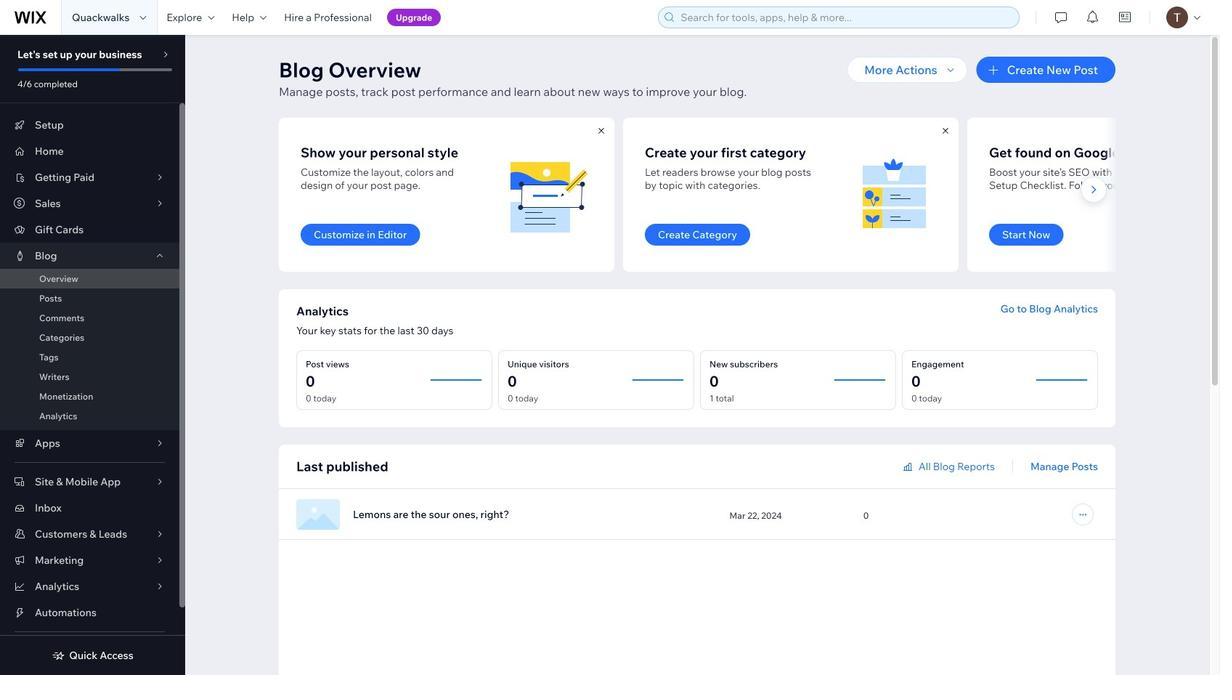 Task type: locate. For each thing, give the bounding box(es) containing it.
list
[[279, 118, 1221, 272]]

blog overview.dealer.create category.title image
[[850, 151, 937, 238]]

Search for tools, apps, help & more... field
[[677, 7, 1015, 28]]

sidebar element
[[0, 35, 185, 675]]

blog overview.dealer.customize post page.title image
[[506, 151, 593, 238]]



Task type: vqa. For each thing, say whether or not it's contained in the screenshot.
Shared's INSTALL
no



